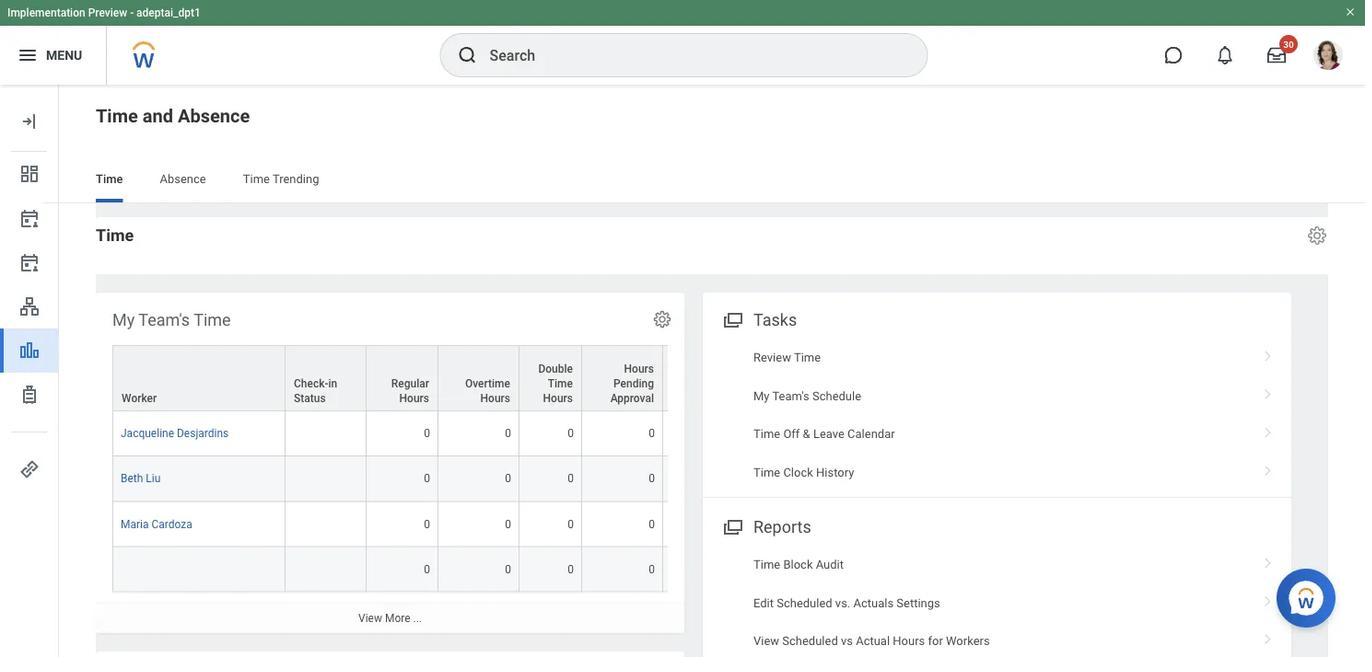 Task type: vqa. For each thing, say whether or not it's contained in the screenshot.
star image
no



Task type: describe. For each thing, give the bounding box(es) containing it.
edit
[[754, 596, 774, 610]]

time and absence
[[96, 105, 250, 127]]

beth liu
[[121, 473, 161, 486]]

jacqueline desjardins
[[121, 428, 229, 440]]

time off & leave calendar link
[[703, 415, 1292, 454]]

calendar
[[848, 427, 895, 441]]

configure this page image
[[1306, 225, 1328, 247]]

cardoza
[[152, 518, 192, 531]]

edit scheduled vs. actuals settings link
[[703, 584, 1292, 623]]

regular hours column header
[[367, 346, 439, 413]]

list for reports
[[703, 546, 1292, 658]]

in
[[328, 378, 337, 391]]

regular
[[391, 378, 429, 391]]

view scheduled vs actual hours for workers link
[[703, 623, 1292, 658]]

chevron right image for &
[[1257, 421, 1281, 439]]

view for view scheduled vs actual hours for workers
[[754, 635, 779, 648]]

audit
[[816, 558, 844, 572]]

hours left for
[[893, 635, 925, 648]]

view scheduled vs actual hours for workers
[[754, 635, 990, 648]]

time trending
[[243, 172, 319, 186]]

team's for time
[[139, 311, 190, 330]]

...
[[413, 612, 422, 625]]

schedule
[[813, 389, 861, 403]]

menu
[[46, 48, 82, 63]]

task timeoff image
[[18, 384, 41, 406]]

team's for schedule
[[772, 389, 810, 403]]

my for my team's schedule
[[754, 389, 770, 403]]

list for tasks
[[703, 339, 1292, 492]]

2 calendar user solid image from the top
[[18, 252, 41, 274]]

tasks
[[754, 311, 797, 330]]

row containing jacqueline desjardins
[[112, 412, 717, 457]]

time block audit link
[[703, 546, 1292, 584]]

chart image
[[18, 340, 41, 362]]

scheduled for view
[[782, 635, 838, 648]]

overtime hours button
[[439, 347, 519, 411]]

my team's time
[[112, 311, 231, 330]]

row containing beth liu
[[112, 457, 717, 502]]

pending
[[614, 378, 654, 391]]

actuals
[[854, 596, 894, 610]]

30
[[1284, 39, 1294, 50]]

implementation
[[7, 6, 85, 19]]

my team's schedule link
[[703, 377, 1292, 415]]

double time hours button
[[520, 347, 581, 411]]

status
[[294, 393, 326, 405]]

review
[[754, 351, 791, 365]]

jacqueline desjardins link
[[121, 424, 229, 440]]

hours inside double time hours
[[543, 393, 573, 405]]

and
[[143, 105, 173, 127]]

workers
[[946, 635, 990, 648]]

hours pending approval
[[610, 363, 654, 405]]

reports
[[754, 518, 811, 537]]

notifications large image
[[1216, 46, 1235, 64]]

vs.
[[835, 596, 851, 610]]

view more ...
[[358, 612, 422, 625]]

overtime hours column header
[[439, 346, 520, 413]]

chevron right image for vs
[[1257, 628, 1281, 646]]

menu group image
[[720, 307, 744, 332]]

hours inside regular hours
[[399, 393, 429, 405]]

approval
[[610, 393, 654, 405]]

worker column header
[[112, 346, 286, 413]]

chevron right image inside review time link
[[1257, 345, 1281, 363]]

transformation import image
[[18, 111, 41, 133]]

maria cardoza
[[121, 518, 192, 531]]

review time
[[754, 351, 821, 365]]

hours inside the hours pending approval
[[624, 363, 654, 376]]

close environment banner image
[[1345, 6, 1356, 18]]

double time hours
[[538, 363, 573, 405]]

check-in status button
[[286, 347, 366, 411]]



Task type: locate. For each thing, give the bounding box(es) containing it.
scheduled left vs
[[782, 635, 838, 648]]

0 vertical spatial scheduled
[[777, 596, 833, 610]]

0 horizontal spatial my
[[112, 311, 135, 330]]

team's
[[139, 311, 190, 330], [772, 389, 810, 403]]

0 vertical spatial list
[[703, 339, 1292, 492]]

0 vertical spatial team's
[[139, 311, 190, 330]]

team's up worker popup button
[[139, 311, 190, 330]]

row containing double time hours
[[112, 346, 717, 413]]

4 chevron right image from the top
[[1257, 628, 1281, 646]]

scheduled left the vs.
[[777, 596, 833, 610]]

1 horizontal spatial my
[[754, 389, 770, 403]]

maria
[[121, 518, 149, 531]]

4 row from the top
[[112, 502, 717, 548]]

1 chevron right image from the top
[[1257, 383, 1281, 401]]

hours down regular
[[399, 393, 429, 405]]

liu
[[146, 473, 161, 486]]

2 chevron right image from the top
[[1257, 421, 1281, 439]]

1 vertical spatial absence
[[160, 172, 206, 186]]

scheduled inside edit scheduled vs. actuals settings link
[[777, 596, 833, 610]]

-
[[130, 6, 134, 19]]

view
[[358, 612, 382, 625], [754, 635, 779, 648]]

1 vertical spatial calendar user solid image
[[18, 252, 41, 274]]

chevron right image inside view scheduled vs actual hours for workers link
[[1257, 628, 1281, 646]]

0 vertical spatial calendar user solid image
[[18, 207, 41, 229]]

absence right and
[[178, 105, 250, 127]]

hours down 'double'
[[543, 393, 573, 405]]

for
[[928, 635, 943, 648]]

chevron right image for tasks
[[1257, 383, 1281, 401]]

1 vertical spatial chevron right image
[[1257, 552, 1281, 570]]

view team image
[[18, 296, 41, 318]]

0
[[424, 428, 430, 440], [505, 428, 511, 440], [568, 428, 574, 440], [649, 428, 655, 440], [424, 473, 430, 486], [505, 473, 511, 486], [568, 473, 574, 486], [649, 473, 655, 486], [424, 518, 430, 531], [505, 518, 511, 531], [568, 518, 574, 531], [649, 518, 655, 531], [424, 563, 430, 576], [505, 563, 511, 576], [568, 563, 574, 576], [649, 563, 655, 576]]

menu banner
[[0, 0, 1365, 85]]

tab list containing time
[[77, 158, 1347, 203]]

chevron right image inside time clock history link
[[1257, 459, 1281, 478]]

vs
[[841, 635, 853, 648]]

view more ... link
[[96, 603, 685, 633]]

configure my team's time image
[[652, 310, 673, 330]]

chevron right image inside edit scheduled vs. actuals settings link
[[1257, 590, 1281, 608]]

my down review
[[754, 389, 770, 403]]

0 vertical spatial my
[[112, 311, 135, 330]]

view for view more ...
[[358, 612, 382, 625]]

view inside view scheduled vs actual hours for workers link
[[754, 635, 779, 648]]

scheduled inside view scheduled vs actual hours for workers link
[[782, 635, 838, 648]]

link image
[[18, 459, 41, 481]]

beth liu link
[[121, 469, 161, 486]]

navigation pane region
[[0, 85, 59, 658]]

search image
[[456, 44, 479, 66]]

my team's schedule
[[754, 389, 861, 403]]

2 vertical spatial chevron right image
[[1257, 590, 1281, 608]]

view left more
[[358, 612, 382, 625]]

list containing time block audit
[[703, 546, 1292, 658]]

3 row from the top
[[112, 457, 717, 502]]

check-in status
[[294, 378, 337, 405]]

chevron right image
[[1257, 345, 1281, 363], [1257, 421, 1281, 439], [1257, 459, 1281, 478], [1257, 628, 1281, 646]]

adeptai_dpt1
[[136, 6, 201, 19]]

overtime
[[465, 378, 510, 391]]

chevron right image inside my team's schedule link
[[1257, 383, 1281, 401]]

clock
[[783, 466, 813, 479]]

chevron right image
[[1257, 383, 1281, 401], [1257, 552, 1281, 570], [1257, 590, 1281, 608]]

review time link
[[703, 339, 1292, 377]]

my up worker
[[112, 311, 135, 330]]

scheduled
[[777, 596, 833, 610], [782, 635, 838, 648]]

justify image
[[17, 44, 39, 66]]

2 chevron right image from the top
[[1257, 552, 1281, 570]]

inbox large image
[[1268, 46, 1286, 64]]

calendar user solid image
[[18, 207, 41, 229], [18, 252, 41, 274]]

1 calendar user solid image from the top
[[18, 207, 41, 229]]

calendar user solid image up view team image
[[18, 252, 41, 274]]

list containing review time
[[703, 339, 1292, 492]]

time clock history link
[[703, 454, 1292, 492]]

hours
[[624, 363, 654, 376], [399, 393, 429, 405], [481, 393, 510, 405], [543, 393, 573, 405], [893, 635, 925, 648]]

check-
[[294, 378, 328, 391]]

calendar user solid image down dashboard image
[[18, 207, 41, 229]]

overtime hours
[[465, 378, 510, 405]]

hours inside overtime hours
[[481, 393, 510, 405]]

chevron right image inside time off & leave calendar link
[[1257, 421, 1281, 439]]

0 vertical spatial view
[[358, 612, 382, 625]]

block
[[783, 558, 813, 572]]

maria cardoza link
[[121, 514, 192, 531]]

double
[[538, 363, 573, 376]]

0 horizontal spatial team's
[[139, 311, 190, 330]]

desjardins
[[177, 428, 229, 440]]

1 vertical spatial team's
[[772, 389, 810, 403]]

time
[[96, 105, 138, 127], [96, 172, 123, 186], [243, 172, 270, 186], [96, 226, 134, 246], [194, 311, 231, 330], [794, 351, 821, 365], [548, 378, 573, 391], [754, 427, 781, 441], [754, 466, 781, 479], [754, 558, 781, 572]]

implementation preview -   adeptai_dpt1
[[7, 6, 201, 19]]

absence inside tab list
[[160, 172, 206, 186]]

edit scheduled vs. actuals settings
[[754, 596, 940, 610]]

view inside view more ... link
[[358, 612, 382, 625]]

double time hours column header
[[520, 346, 582, 413]]

menu button
[[0, 26, 106, 85]]

menu group image
[[720, 514, 744, 539]]

1 list from the top
[[703, 339, 1292, 492]]

2 list from the top
[[703, 546, 1292, 658]]

time block audit
[[754, 558, 844, 572]]

worker
[[122, 393, 157, 405]]

time clock history
[[754, 466, 854, 479]]

regular hours button
[[367, 347, 438, 411]]

settings
[[897, 596, 940, 610]]

more
[[385, 612, 410, 625]]

leave
[[813, 427, 845, 441]]

1 vertical spatial view
[[754, 635, 779, 648]]

30 button
[[1257, 35, 1298, 76]]

my
[[112, 311, 135, 330], [754, 389, 770, 403]]

0 horizontal spatial view
[[358, 612, 382, 625]]

trending
[[273, 172, 319, 186]]

1 horizontal spatial team's
[[772, 389, 810, 403]]

view down edit
[[754, 635, 779, 648]]

1 chevron right image from the top
[[1257, 345, 1281, 363]]

1 vertical spatial my
[[754, 389, 770, 403]]

actual
[[856, 635, 890, 648]]

check-in status column header
[[286, 346, 367, 413]]

hours up pending
[[624, 363, 654, 376]]

0 vertical spatial chevron right image
[[1257, 383, 1281, 401]]

1 row from the top
[[112, 346, 717, 413]]

list
[[703, 339, 1292, 492], [703, 546, 1292, 658]]

3 chevron right image from the top
[[1257, 459, 1281, 478]]

my for my team's time
[[112, 311, 135, 330]]

row containing maria cardoza
[[112, 502, 717, 548]]

3 chevron right image from the top
[[1257, 590, 1281, 608]]

regular hours
[[391, 378, 429, 405]]

1 vertical spatial list
[[703, 546, 1292, 658]]

row
[[112, 346, 717, 413], [112, 412, 717, 457], [112, 457, 717, 502], [112, 502, 717, 548], [112, 548, 717, 593]]

my team's time element
[[96, 293, 717, 633]]

Search Workday  search field
[[490, 35, 889, 76]]

0 vertical spatial absence
[[178, 105, 250, 127]]

hours pending approval button
[[582, 347, 662, 411]]

absence
[[178, 105, 250, 127], [160, 172, 206, 186]]

hours down overtime
[[481, 393, 510, 405]]

1 horizontal spatial view
[[754, 635, 779, 648]]

beth
[[121, 473, 143, 486]]

1 vertical spatial scheduled
[[782, 635, 838, 648]]

jacqueline
[[121, 428, 174, 440]]

history
[[816, 466, 854, 479]]

scheduled for edit
[[777, 596, 833, 610]]

preview
[[88, 6, 127, 19]]

2 row from the top
[[112, 412, 717, 457]]

chevron right image for reports
[[1257, 590, 1281, 608]]

dashboard image
[[18, 163, 41, 185]]

tab list
[[77, 158, 1347, 203]]

team's up off
[[772, 389, 810, 403]]

worker button
[[113, 347, 285, 411]]

row containing 0
[[112, 548, 717, 593]]

cell
[[286, 412, 367, 457], [663, 412, 717, 457], [286, 457, 367, 502], [663, 457, 717, 502], [286, 502, 367, 548], [663, 502, 717, 548], [112, 548, 286, 593], [286, 548, 367, 593], [663, 548, 717, 593]]

5 row from the top
[[112, 548, 717, 593]]

time inside double time hours
[[548, 378, 573, 391]]

absence down "time and absence" at left
[[160, 172, 206, 186]]

profile logan mcneil image
[[1314, 41, 1343, 74]]

time off & leave calendar
[[754, 427, 895, 441]]

off
[[783, 427, 800, 441]]

chevron right image for history
[[1257, 459, 1281, 478]]

&
[[803, 427, 810, 441]]

hours pending approval column header
[[582, 346, 663, 413]]

chevron right image inside the time block audit link
[[1257, 552, 1281, 570]]



